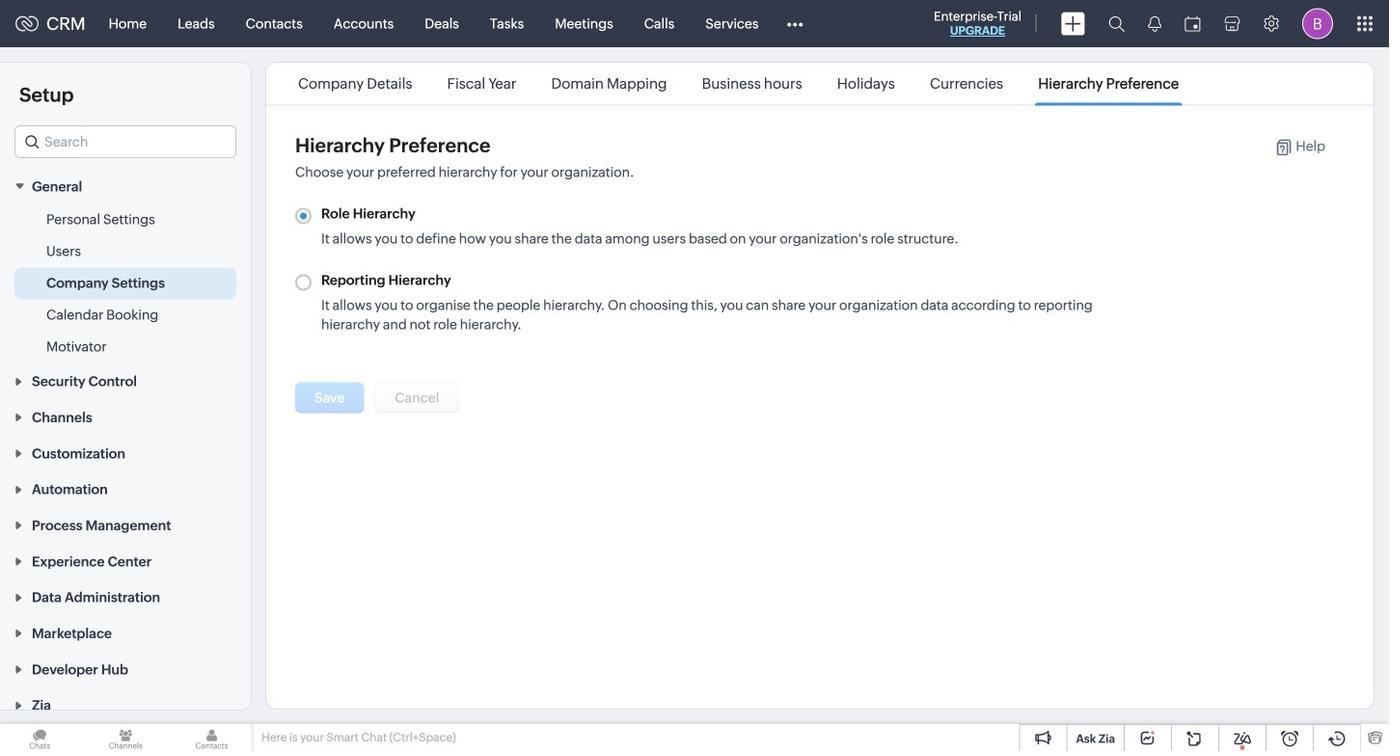 Task type: vqa. For each thing, say whether or not it's contained in the screenshot.
'PROFILE' element
yes



Task type: locate. For each thing, give the bounding box(es) containing it.
region
[[0, 204, 251, 363]]

search element
[[1097, 0, 1136, 47]]

calendar image
[[1185, 16, 1201, 31]]

profile image
[[1302, 8, 1333, 39]]

create menu element
[[1050, 0, 1097, 47]]

search image
[[1109, 15, 1125, 32]]

signals image
[[1148, 15, 1162, 32]]

profile element
[[1291, 0, 1345, 47]]

chats image
[[0, 725, 79, 752]]

list
[[281, 63, 1197, 105]]

signals element
[[1136, 0, 1173, 47]]

Other Modules field
[[774, 8, 816, 39]]

None field
[[14, 125, 236, 158]]



Task type: describe. For each thing, give the bounding box(es) containing it.
Search text field
[[15, 126, 235, 157]]

channels image
[[86, 725, 165, 752]]

logo image
[[15, 16, 39, 31]]

contacts image
[[172, 725, 251, 752]]

create menu image
[[1061, 12, 1085, 35]]



